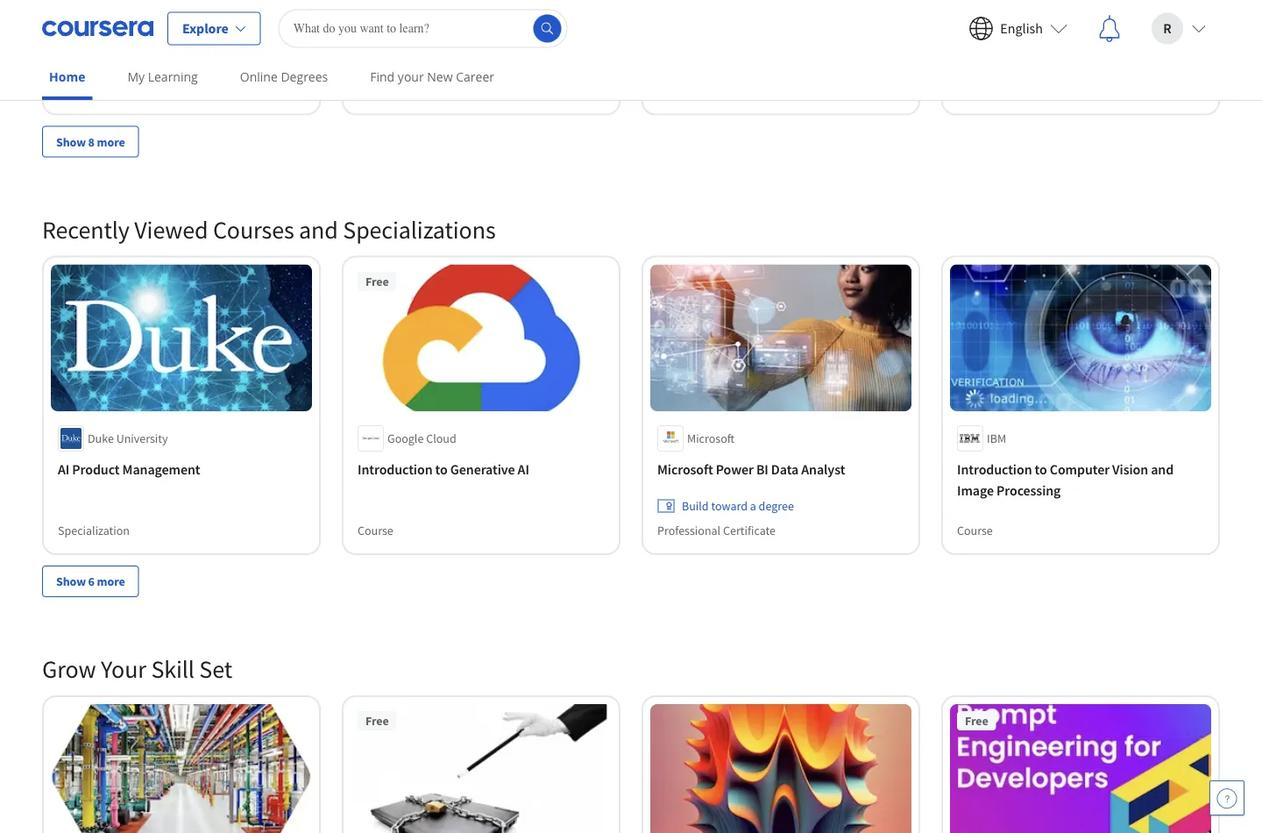 Task type: vqa. For each thing, say whether or not it's contained in the screenshot.
Financial Markets
no



Task type: locate. For each thing, give the bounding box(es) containing it.
and right the vision
[[1152, 460, 1174, 478]]

grow your skill set collection element
[[32, 625, 1231, 833]]

1 vertical spatial show
[[56, 573, 86, 589]]

duke
[[88, 431, 114, 446]]

google cloud
[[388, 431, 457, 446]]

duke university
[[88, 431, 168, 446]]

build inside recently viewed courses and specializations collection element
[[682, 498, 709, 514]]

build toward a degree for analytics
[[382, 58, 495, 74]]

introduction to computer vision and image processing
[[958, 460, 1174, 499]]

a for bi
[[751, 498, 757, 514]]

introduction up the image
[[958, 460, 1033, 478]]

professional for data
[[358, 83, 421, 98]]

google for google cloud
[[388, 431, 424, 446]]

0 horizontal spatial and
[[299, 214, 338, 244]]

and
[[299, 214, 338, 244], [1152, 460, 1174, 478]]

0 horizontal spatial toward
[[112, 58, 148, 74]]

2 horizontal spatial a
[[751, 498, 757, 514]]

ibm
[[958, 20, 980, 38], [988, 431, 1007, 446]]

set
[[199, 654, 232, 684]]

build for power
[[682, 498, 709, 514]]

course
[[358, 523, 394, 538], [958, 523, 994, 538]]

certificate for analytics
[[424, 83, 476, 98]]

build down google data analytics
[[382, 58, 409, 74]]

ai
[[58, 460, 69, 478], [518, 460, 530, 478]]

0 horizontal spatial a
[[151, 58, 157, 74]]

free
[[366, 273, 389, 289], [366, 713, 389, 729], [966, 713, 989, 729]]

a
[[151, 58, 157, 74], [451, 58, 457, 74], [751, 498, 757, 514]]

show
[[56, 134, 86, 149], [56, 573, 86, 589]]

1 horizontal spatial and
[[1152, 460, 1174, 478]]

build down 'coursera' image
[[82, 58, 109, 74]]

1 vertical spatial more
[[97, 573, 125, 589]]

build toward a degree inside recently viewed courses and specializations collection element
[[682, 498, 794, 514]]

show left 6
[[56, 573, 86, 589]]

2 ai from the left
[[518, 460, 530, 478]]

my learning
[[128, 68, 198, 85]]

certificate
[[124, 83, 176, 98], [424, 83, 476, 98], [724, 83, 776, 98], [1023, 83, 1076, 98], [724, 523, 776, 538]]

degree down microsoft power bi data analyst link
[[759, 498, 794, 514]]

1 vertical spatial microsoft
[[658, 460, 714, 478]]

ai inside 'link'
[[518, 460, 530, 478]]

2 more from the top
[[97, 573, 125, 589]]

course for introduction to computer vision and image processing
[[958, 523, 994, 538]]

toward down google data analytics
[[412, 58, 448, 74]]

ibm for ibm data science
[[958, 20, 980, 38]]

build for ux
[[82, 58, 109, 74]]

1 horizontal spatial build
[[382, 58, 409, 74]]

None search field
[[279, 9, 568, 48]]

1 horizontal spatial ai
[[518, 460, 530, 478]]

google left 'ux' at the top of page
[[58, 20, 100, 38]]

processing
[[997, 481, 1061, 499]]

introduction to computer vision and image processing link
[[958, 459, 1205, 501]]

analytics
[[433, 20, 487, 38]]

home
[[49, 68, 85, 85]]

2 to from the left
[[1035, 460, 1048, 478]]

google up find
[[358, 20, 400, 38]]

my learning link
[[121, 57, 205, 96]]

1 introduction from the left
[[358, 460, 433, 478]]

a down 'microsoft power bi data analyst'
[[751, 498, 757, 514]]

degree inside recently viewed courses and specializations collection element
[[759, 498, 794, 514]]

to for generative
[[436, 460, 448, 478]]

microsoft for microsoft
[[688, 431, 735, 446]]

1 vertical spatial ibm
[[988, 431, 1007, 446]]

certificate inside recently viewed courses and specializations collection element
[[724, 523, 776, 538]]

professional
[[58, 83, 121, 98], [358, 83, 421, 98], [658, 83, 721, 98], [958, 83, 1021, 98], [658, 523, 721, 538]]

professional certificate
[[58, 83, 176, 98], [358, 83, 476, 98], [658, 83, 776, 98], [958, 83, 1076, 98], [658, 523, 776, 538]]

1 horizontal spatial data
[[772, 460, 799, 478]]

build toward a degree for design
[[82, 58, 195, 74]]

ibm up the image
[[988, 431, 1007, 446]]

to up processing
[[1035, 460, 1048, 478]]

1 show from the top
[[56, 134, 86, 149]]

more inside button
[[97, 573, 125, 589]]

to inside introduction to generative ai 'link'
[[436, 460, 448, 478]]

professional certificate inside recently viewed courses and specializations collection element
[[658, 523, 776, 538]]

ai right generative
[[518, 460, 530, 478]]

university
[[116, 431, 168, 446]]

power
[[716, 460, 754, 478]]

1 horizontal spatial a
[[451, 58, 457, 74]]

2 horizontal spatial degree
[[759, 498, 794, 514]]

microsoft left power
[[658, 460, 714, 478]]

introduction
[[358, 460, 433, 478], [958, 460, 1033, 478]]

a for design
[[151, 58, 157, 74]]

1 horizontal spatial to
[[1035, 460, 1048, 478]]

data
[[402, 20, 430, 38], [983, 20, 1010, 38], [772, 460, 799, 478]]

to
[[436, 460, 448, 478], [1035, 460, 1048, 478]]

2 horizontal spatial toward
[[712, 498, 748, 514]]

online degrees link
[[233, 57, 335, 96]]

grow your skill set
[[42, 654, 232, 684]]

data left analytics
[[402, 20, 430, 38]]

0 vertical spatial microsoft
[[688, 431, 735, 446]]

find your new career link
[[363, 57, 502, 96]]

analyst
[[802, 460, 846, 478]]

0 vertical spatial ibm
[[958, 20, 980, 38]]

ibm left english
[[958, 20, 980, 38]]

1 horizontal spatial ibm
[[988, 431, 1007, 446]]

0 vertical spatial more
[[97, 134, 125, 149]]

microsoft
[[688, 431, 735, 446], [658, 460, 714, 478]]

show for show 6 more
[[56, 573, 86, 589]]

microsoft up power
[[688, 431, 735, 446]]

and right "courses"
[[299, 214, 338, 244]]

professional for power
[[658, 523, 721, 538]]

What do you want to learn? text field
[[279, 9, 568, 48]]

professional certificate for ux
[[58, 83, 176, 98]]

degree
[[159, 58, 195, 74], [459, 58, 495, 74], [759, 498, 794, 514]]

introduction inside the introduction to computer vision and image processing
[[958, 460, 1033, 478]]

professional for ux
[[58, 83, 121, 98]]

2 horizontal spatial build toward a degree
[[682, 498, 794, 514]]

2 introduction from the left
[[958, 460, 1033, 478]]

1 more from the top
[[97, 134, 125, 149]]

0 horizontal spatial data
[[402, 20, 430, 38]]

a right my on the top left
[[151, 58, 157, 74]]

build
[[82, 58, 109, 74], [382, 58, 409, 74], [682, 498, 709, 514]]

0 vertical spatial show
[[56, 134, 86, 149]]

google for google ux design
[[58, 20, 100, 38]]

toward down design
[[112, 58, 148, 74]]

more inside button
[[97, 134, 125, 149]]

1 course from the left
[[358, 523, 394, 538]]

ibm for ibm
[[988, 431, 1007, 446]]

more right 8
[[97, 134, 125, 149]]

help center image
[[1217, 788, 1238, 809]]

most popular certificates collection element
[[32, 0, 1231, 185]]

more for show 8 more
[[97, 134, 125, 149]]

data left science
[[983, 20, 1010, 38]]

degree down 'google data analytics' link
[[459, 58, 495, 74]]

find
[[370, 68, 395, 85]]

r
[[1164, 20, 1172, 37]]

0 horizontal spatial build toward a degree
[[82, 58, 195, 74]]

1 horizontal spatial introduction
[[958, 460, 1033, 478]]

show 8 more
[[56, 134, 125, 149]]

generative
[[451, 460, 515, 478]]

2 horizontal spatial data
[[983, 20, 1010, 38]]

0 horizontal spatial to
[[436, 460, 448, 478]]

toward
[[112, 58, 148, 74], [412, 58, 448, 74], [712, 498, 748, 514]]

degree down google ux design link
[[159, 58, 195, 74]]

grow
[[42, 654, 96, 684]]

0 horizontal spatial ai
[[58, 460, 69, 478]]

google
[[58, 20, 100, 38], [358, 20, 400, 38], [388, 431, 424, 446]]

to down 'cloud'
[[436, 460, 448, 478]]

show for show 8 more
[[56, 134, 86, 149]]

0 horizontal spatial course
[[358, 523, 394, 538]]

show inside button
[[56, 134, 86, 149]]

vision
[[1113, 460, 1149, 478]]

a down analytics
[[451, 58, 457, 74]]

introduction inside 'link'
[[358, 460, 433, 478]]

build toward a degree
[[82, 58, 195, 74], [382, 58, 495, 74], [682, 498, 794, 514]]

show left 8
[[56, 134, 86, 149]]

your
[[101, 654, 146, 684]]

1 horizontal spatial toward
[[412, 58, 448, 74]]

2 course from the left
[[958, 523, 994, 538]]

google inside recently viewed courses and specializations collection element
[[388, 431, 424, 446]]

1 horizontal spatial degree
[[459, 58, 495, 74]]

1 horizontal spatial course
[[958, 523, 994, 538]]

1 ai from the left
[[58, 460, 69, 478]]

show 6 more button
[[42, 566, 139, 597]]

8
[[88, 134, 95, 149]]

certificate for bi
[[724, 523, 776, 538]]

toward inside recently viewed courses and specializations collection element
[[712, 498, 748, 514]]

toward down power
[[712, 498, 748, 514]]

1 horizontal spatial build toward a degree
[[382, 58, 495, 74]]

1 vertical spatial and
[[1152, 460, 1174, 478]]

2 horizontal spatial build
[[682, 498, 709, 514]]

0 horizontal spatial ibm
[[958, 20, 980, 38]]

toward for data
[[412, 58, 448, 74]]

ibm data science
[[958, 20, 1059, 38]]

microsoft for microsoft power bi data analyst
[[658, 460, 714, 478]]

ai left product
[[58, 460, 69, 478]]

build down 'microsoft power bi data analyst'
[[682, 498, 709, 514]]

ibm inside the ibm data science link
[[958, 20, 980, 38]]

professional certificate for power
[[658, 523, 776, 538]]

1 to from the left
[[436, 460, 448, 478]]

google data analytics
[[358, 20, 487, 38]]

0 horizontal spatial build
[[82, 58, 109, 74]]

data right bi
[[772, 460, 799, 478]]

2 show from the top
[[56, 573, 86, 589]]

ibm inside recently viewed courses and specializations collection element
[[988, 431, 1007, 446]]

ux
[[103, 20, 119, 38]]

introduction down 'google cloud' on the bottom of the page
[[358, 460, 433, 478]]

new
[[427, 68, 453, 85]]

viewed
[[134, 214, 208, 244]]

google left 'cloud'
[[388, 431, 424, 446]]

certificate for design
[[124, 83, 176, 98]]

show inside button
[[56, 573, 86, 589]]

0 horizontal spatial degree
[[159, 58, 195, 74]]

to inside the introduction to computer vision and image processing
[[1035, 460, 1048, 478]]

free inside recently viewed courses and specializations collection element
[[366, 273, 389, 289]]

more
[[97, 134, 125, 149], [97, 573, 125, 589]]

professional inside recently viewed courses and specializations collection element
[[658, 523, 721, 538]]

0 horizontal spatial introduction
[[358, 460, 433, 478]]

more right 6
[[97, 573, 125, 589]]



Task type: describe. For each thing, give the bounding box(es) containing it.
degrees
[[281, 68, 328, 85]]

find your new career
[[370, 68, 495, 85]]

google data analytics link
[[358, 19, 605, 40]]

coursera image
[[42, 14, 153, 43]]

ai product management
[[58, 460, 200, 478]]

introduction to generative ai
[[358, 460, 530, 478]]

toward for ux
[[112, 58, 148, 74]]

0 vertical spatial and
[[299, 214, 338, 244]]

data inside recently viewed courses and specializations collection element
[[772, 460, 799, 478]]

data for analytics
[[402, 20, 430, 38]]

career
[[456, 68, 495, 85]]

professional certificate for data
[[358, 83, 476, 98]]

science
[[1013, 20, 1059, 38]]

bi
[[757, 460, 769, 478]]

online
[[240, 68, 278, 85]]

recently viewed courses and specializations
[[42, 214, 496, 244]]

management
[[122, 460, 200, 478]]

recently
[[42, 214, 130, 244]]

google for google data analytics
[[358, 20, 400, 38]]

learning
[[148, 68, 198, 85]]

microsoft power bi data analyst link
[[658, 459, 905, 480]]

recently viewed courses and specializations collection element
[[32, 185, 1231, 625]]

toward for power
[[712, 498, 748, 514]]

degree for design
[[159, 58, 195, 74]]

computer
[[1051, 460, 1110, 478]]

ai product management link
[[58, 459, 305, 480]]

explore button
[[168, 12, 261, 45]]

introduction to generative ai link
[[358, 459, 605, 480]]

r button
[[1138, 0, 1221, 57]]

online degrees
[[240, 68, 328, 85]]

degree for bi
[[759, 498, 794, 514]]

product
[[72, 460, 120, 478]]

google ux design
[[58, 20, 162, 38]]

english
[[1001, 20, 1044, 37]]

build for data
[[382, 58, 409, 74]]

english button
[[955, 0, 1082, 57]]

data for science
[[983, 20, 1010, 38]]

specializations
[[343, 214, 496, 244]]

a for analytics
[[451, 58, 457, 74]]

introduction for introduction to generative ai
[[358, 460, 433, 478]]

my
[[128, 68, 145, 85]]

more for show 6 more
[[97, 573, 125, 589]]

skill
[[151, 654, 195, 684]]

courses
[[213, 214, 294, 244]]

to for computer
[[1035, 460, 1048, 478]]

specialization
[[58, 523, 130, 538]]

design
[[122, 20, 162, 38]]

image
[[958, 481, 994, 499]]

and inside the introduction to computer vision and image processing
[[1152, 460, 1174, 478]]

explore
[[182, 20, 229, 37]]

home link
[[42, 57, 92, 100]]

introduction for introduction to computer vision and image processing
[[958, 460, 1033, 478]]

6
[[88, 573, 95, 589]]

build toward a degree for bi
[[682, 498, 794, 514]]

microsoft power bi data analyst
[[658, 460, 846, 478]]

your
[[398, 68, 424, 85]]

show 8 more button
[[42, 126, 139, 157]]

google ux design link
[[58, 19, 305, 40]]

show 6 more
[[56, 573, 125, 589]]

cloud
[[426, 431, 457, 446]]

course for introduction to generative ai
[[358, 523, 394, 538]]

ibm data science link
[[958, 19, 1205, 40]]

degree for analytics
[[459, 58, 495, 74]]



